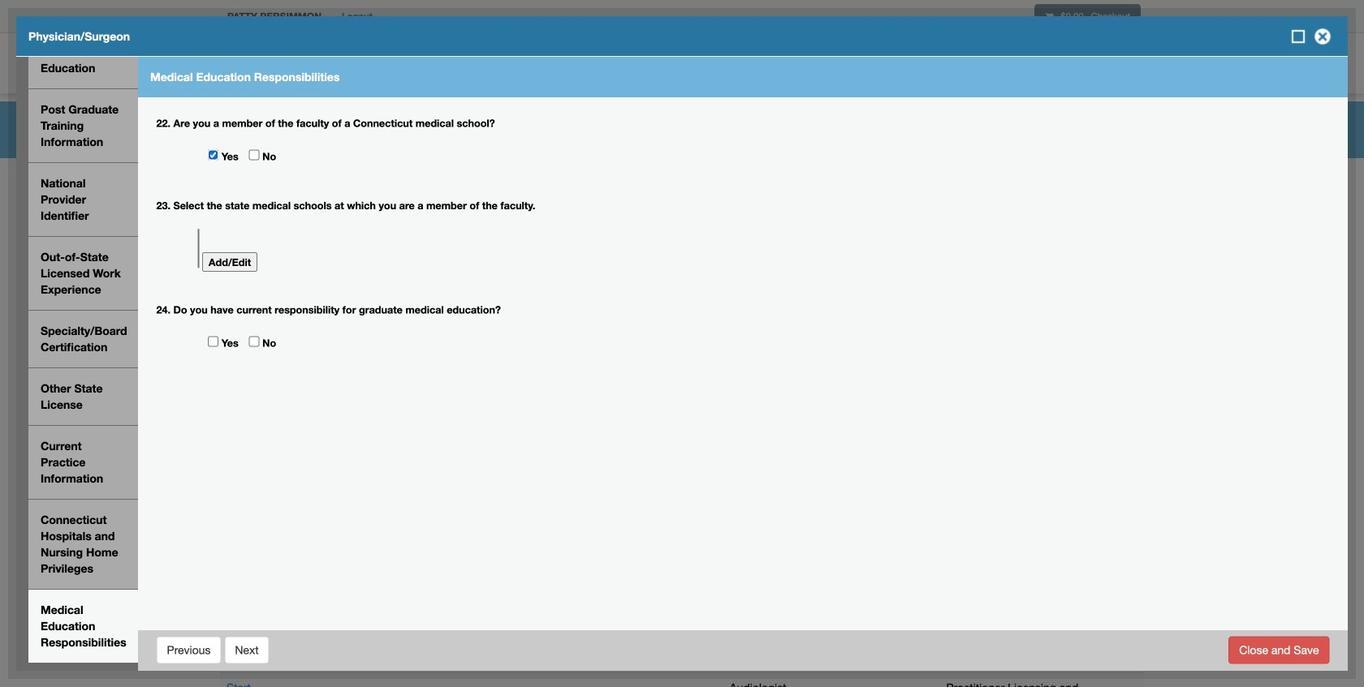 Task type: vqa. For each thing, say whether or not it's contained in the screenshot.
text box
no



Task type: locate. For each thing, give the bounding box(es) containing it.
close window image
[[1310, 24, 1336, 50]]

None checkbox
[[208, 150, 218, 160], [249, 337, 259, 347], [208, 150, 218, 160], [249, 337, 259, 347]]

None button
[[202, 253, 258, 272], [156, 637, 221, 665], [224, 637, 269, 665], [1229, 637, 1330, 665], [202, 253, 258, 272], [156, 637, 221, 665], [224, 637, 269, 665], [1229, 637, 1330, 665]]

<b><center>state of connecticut<br>
 online elicense website</center></b> image
[[219, 37, 413, 63]]

None checkbox
[[249, 150, 259, 160], [208, 337, 218, 347], [249, 150, 259, 160], [208, 337, 218, 347]]

maximize/minimize image
[[1291, 28, 1307, 45]]



